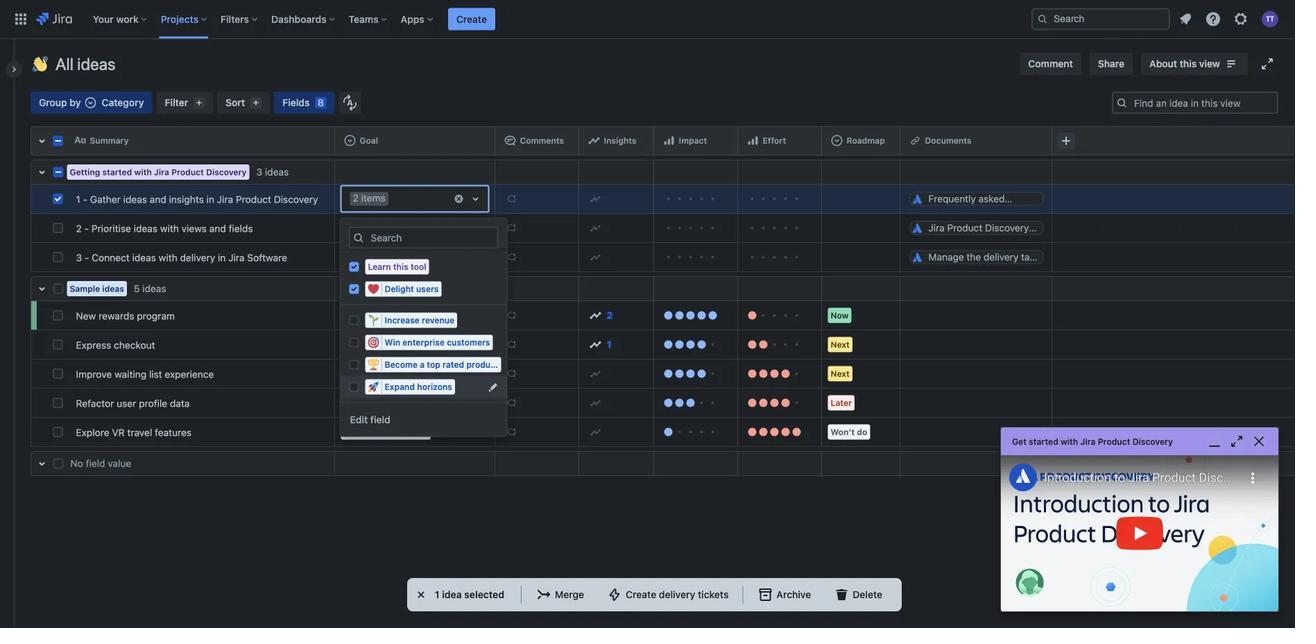 Task type: vqa. For each thing, say whether or not it's contained in the screenshot.
Link
no



Task type: describe. For each thing, give the bounding box(es) containing it.
1 vertical spatial expand horizons
[[361, 427, 428, 437]]

field for no
[[86, 458, 105, 469]]

user
[[117, 398, 136, 409]]

teams
[[349, 13, 379, 25]]

1 horizontal spatial :rocket: image
[[368, 381, 379, 393]]

insights
[[169, 194, 204, 205]]

1 - gather ideas and insights in jira product discovery
[[76, 194, 318, 205]]

:dart: image for the leftmost :dart: icon
[[344, 339, 355, 350]]

next for express checkout
[[831, 340, 850, 349]]

1 vertical spatial :heart: image
[[344, 368, 355, 379]]

archive
[[777, 589, 812, 600]]

comment
[[1029, 58, 1074, 69]]

5
[[134, 283, 140, 294]]

express
[[76, 339, 111, 351]]

0 horizontal spatial :heart: image
[[344, 368, 355, 379]]

0 vertical spatial become a top rated product
[[385, 360, 499, 370]]

- for 1
[[83, 194, 88, 205]]

sort button
[[217, 92, 270, 114]]

polaris common.ui.field config.add.add more.icon image
[[1058, 133, 1075, 149]]

about this view
[[1150, 58, 1221, 69]]

your
[[93, 13, 114, 25]]

1 horizontal spatial win
[[385, 338, 401, 347]]

1 vertical spatial become
[[361, 398, 394, 408]]

1 horizontal spatial and
[[209, 223, 226, 234]]

sample
[[70, 284, 100, 294]]

projects button
[[157, 8, 212, 30]]

all ideas
[[56, 54, 116, 73]]

idea
[[442, 589, 462, 600]]

comment button
[[1021, 53, 1082, 75]]

1 button
[[585, 334, 649, 356]]

:dart: image for right :dart: icon
[[368, 337, 379, 348]]

0 horizontal spatial rated
[[419, 398, 440, 408]]

0 horizontal spatial and
[[150, 194, 166, 205]]

roadmap image
[[832, 135, 843, 146]]

0 vertical spatial delivery
[[180, 252, 215, 263]]

share
[[1099, 58, 1125, 69]]

banner containing your work
[[0, 0, 1296, 39]]

about
[[1150, 58, 1178, 69]]

2 items
[[353, 192, 386, 204]]

0 horizontal spatial :dart: image
[[344, 339, 355, 350]]

get
[[1013, 437, 1027, 446]]

checkout
[[114, 339, 155, 351]]

edit field button
[[342, 408, 399, 431]]

dashboards button
[[267, 8, 341, 30]]

later
[[831, 398, 852, 408]]

category
[[102, 97, 144, 108]]

summary
[[90, 136, 129, 145]]

current project sidebar image
[[0, 56, 31, 83]]

filter button
[[157, 92, 213, 114]]

1 for 1 idea selected
[[435, 589, 440, 600]]

:wave: image
[[33, 56, 48, 71]]

comments button
[[501, 130, 574, 152]]

8
[[318, 97, 324, 108]]

field for edit
[[371, 414, 391, 425]]

expand for the rightmost :rocket: icon
[[385, 382, 415, 392]]

your work button
[[89, 8, 153, 30]]

won't
[[831, 427, 855, 437]]

effort
[[763, 136, 787, 145]]

sample ideas
[[70, 284, 124, 294]]

improve waiting list experience
[[76, 369, 214, 380]]

0 vertical spatial product
[[467, 360, 499, 370]]

share button
[[1090, 53, 1134, 75]]

views
[[182, 223, 207, 234]]

learn for 3 - connect ideas with delivery in jira software
[[344, 252, 367, 262]]

hyperlink image
[[910, 135, 921, 146]]

0 vertical spatial expand horizons
[[385, 382, 453, 392]]

goal button
[[340, 130, 490, 152]]

learn this tool for 3 - connect ideas with delivery in jira software
[[344, 252, 402, 262]]

:seedling: image
[[344, 310, 355, 321]]

filters
[[221, 13, 249, 25]]

tool for 2 - prioritise ideas with views and fields
[[387, 223, 402, 233]]

create for create
[[457, 13, 487, 25]]

insights image
[[589, 135, 600, 146]]

in for insights
[[207, 194, 214, 205]]

all
[[56, 54, 73, 73]]

create button
[[448, 8, 496, 30]]

edit
[[350, 414, 368, 425]]

profile
[[139, 398, 167, 409]]

0 vertical spatial horizons
[[417, 382, 453, 392]]

express checkout
[[76, 339, 155, 351]]

new
[[76, 310, 96, 322]]

your profile and settings image
[[1263, 11, 1279, 27]]

2 for 2 - prioritise ideas with views and fields
[[76, 223, 82, 234]]

single select dropdown image
[[85, 97, 96, 108]]

0 horizontal spatial top
[[403, 398, 416, 408]]

1 vertical spatial become a top rated product
[[361, 398, 475, 408]]

filters button
[[217, 8, 263, 30]]

effort image
[[748, 135, 759, 146]]

sort
[[226, 97, 245, 108]]

refactor user profile data
[[76, 398, 190, 409]]

prioritise
[[91, 223, 131, 234]]

1 vertical spatial a
[[396, 398, 401, 408]]

software
[[247, 252, 287, 263]]

work
[[116, 13, 139, 25]]

connect
[[92, 252, 130, 263]]

delete image
[[834, 587, 850, 603]]

1 horizontal spatial rated
[[443, 360, 465, 370]]

1 vertical spatial :rocket: image
[[344, 427, 355, 438]]

explore
[[76, 427, 109, 438]]

roadmap button
[[828, 130, 895, 152]]

2 - prioritise ideas with views and fields
[[76, 223, 253, 234]]

settings image
[[1233, 11, 1250, 27]]

:wave: image
[[33, 56, 48, 71]]

open image
[[467, 191, 484, 207]]

apps button
[[397, 8, 439, 30]]

no
[[70, 458, 83, 469]]

merge button
[[528, 584, 593, 606]]

explore vr travel features
[[76, 427, 192, 438]]

archive button
[[749, 584, 820, 606]]

learn down items
[[368, 262, 391, 272]]

create delivery tickets button
[[598, 584, 737, 606]]

tickets
[[698, 589, 729, 600]]

in for delivery
[[218, 252, 226, 263]]

effort button
[[744, 130, 817, 152]]

features
[[155, 427, 192, 438]]

0 vertical spatial top
[[427, 360, 441, 370]]

0 vertical spatial :heart: image
[[368, 284, 379, 295]]

do
[[857, 427, 868, 437]]

1 idea selected
[[435, 589, 505, 600]]

2 button
[[585, 304, 649, 327]]

delete
[[853, 589, 883, 600]]

delight for the topmost :heart: image
[[385, 284, 414, 294]]

insights button
[[585, 130, 649, 152]]

comments
[[520, 136, 564, 145]]

delight users for bottom :heart: icon
[[361, 369, 415, 379]]



Task type: locate. For each thing, give the bounding box(es) containing it.
about this view button
[[1142, 53, 1249, 75]]

1 vertical spatial top
[[403, 398, 416, 408]]

delivery
[[180, 252, 215, 263], [659, 589, 696, 600]]

0 vertical spatial create
[[457, 13, 487, 25]]

:rocket: image up the edit field
[[368, 381, 379, 393]]

increase
[[361, 311, 396, 320], [385, 315, 420, 325]]

1 for 1
[[607, 339, 612, 350]]

horizons
[[417, 382, 453, 392], [393, 427, 428, 437]]

1 horizontal spatial 1
[[435, 589, 440, 600]]

delete button
[[825, 584, 891, 606]]

1 vertical spatial horizons
[[393, 427, 428, 437]]

:dart: image
[[368, 337, 379, 348], [344, 339, 355, 350]]

new rewards program
[[76, 310, 175, 322]]

0 horizontal spatial :rocket: image
[[344, 427, 355, 438]]

2 insights image from the top
[[590, 339, 601, 350]]

teams button
[[345, 8, 393, 30]]

create inside 'button'
[[457, 13, 487, 25]]

:rocket: image up the edit field
[[368, 381, 379, 393]]

1 horizontal spatial top
[[427, 360, 441, 370]]

become a top rated product up the edit field
[[361, 398, 475, 408]]

insights image for 2
[[590, 310, 601, 321]]

2 vertical spatial 1
[[435, 589, 440, 600]]

edit option image
[[485, 379, 501, 395]]

delivery down views
[[180, 252, 215, 263]]

dashboards
[[271, 13, 327, 25]]

1 vertical spatial product
[[442, 398, 475, 408]]

1 insights image from the top
[[590, 310, 601, 321]]

0 vertical spatial -
[[83, 194, 88, 205]]

comments image
[[505, 135, 516, 146]]

0 vertical spatial 1
[[76, 194, 80, 205]]

1 vertical spatial create
[[626, 589, 657, 600]]

1 inside button
[[607, 339, 612, 350]]

Search field
[[1032, 8, 1171, 30], [367, 228, 497, 247]]

no field value
[[70, 458, 131, 469]]

0 horizontal spatial 1
[[76, 194, 80, 205]]

1 horizontal spatial :heart: image
[[368, 284, 379, 295]]

expand
[[385, 382, 415, 392], [361, 427, 391, 437]]

archive image
[[758, 587, 774, 603]]

learn
[[344, 223, 367, 233], [344, 252, 367, 262], [368, 262, 391, 272]]

1 vertical spatial expand
[[361, 427, 391, 437]]

travel
[[127, 427, 152, 438]]

field inside edit field button
[[371, 414, 391, 425]]

documents
[[926, 136, 972, 145]]

ideas
[[77, 54, 116, 73], [265, 166, 289, 178], [265, 166, 289, 178], [123, 194, 147, 205], [134, 223, 158, 234], [132, 252, 156, 263], [142, 283, 166, 294], [102, 284, 124, 294]]

goal image
[[345, 135, 356, 146]]

1 down 2 "button"
[[607, 339, 612, 350]]

2 left the prioritise
[[76, 223, 82, 234]]

1 vertical spatial :heart: image
[[344, 368, 355, 379]]

jira image
[[36, 11, 72, 27], [36, 11, 72, 27]]

expand for :rocket: image to the bottom
[[361, 427, 391, 437]]

group by
[[39, 97, 81, 108]]

summary image
[[75, 135, 86, 146]]

filter
[[165, 97, 188, 108]]

appswitcher icon image
[[12, 11, 29, 27]]

0 horizontal spatial search field
[[367, 228, 497, 247]]

create inside 'button'
[[626, 589, 657, 600]]

0 vertical spatial :heart: image
[[368, 284, 379, 295]]

add image
[[590, 222, 601, 234], [506, 252, 517, 263], [590, 252, 601, 263], [506, 339, 517, 350], [506, 368, 517, 379], [590, 368, 601, 379], [506, 427, 517, 438], [590, 427, 601, 438]]

this
[[1180, 58, 1197, 69], [369, 223, 384, 233], [369, 252, 384, 262], [393, 262, 409, 272]]

next up later
[[831, 369, 850, 379]]

0 horizontal spatial field
[[86, 458, 105, 469]]

:rocket: image
[[368, 381, 379, 393], [344, 427, 355, 438]]

add image
[[506, 193, 517, 204], [506, 193, 517, 204], [590, 193, 601, 204], [506, 222, 517, 234], [506, 222, 517, 234], [506, 252, 517, 263], [506, 310, 517, 321], [506, 310, 517, 321], [506, 339, 517, 350], [506, 368, 517, 379], [506, 397, 517, 408], [506, 397, 517, 408], [590, 397, 601, 408], [506, 427, 517, 438]]

field
[[371, 414, 391, 425], [86, 458, 105, 469]]

learn up :seedling: icon on the left of the page
[[344, 252, 367, 262]]

0 vertical spatial search field
[[1032, 8, 1171, 30]]

insights image for 1
[[590, 339, 601, 350]]

1
[[76, 194, 80, 205], [607, 339, 612, 350], [435, 589, 440, 600]]

create delivery tickets image
[[607, 587, 623, 603]]

- for 2
[[84, 223, 89, 234]]

experience
[[165, 369, 214, 380]]

0 horizontal spatial win
[[361, 340, 376, 349]]

win enterprise customers
[[385, 338, 490, 347], [361, 340, 466, 349]]

in right insights
[[207, 194, 214, 205]]

0 horizontal spatial 2
[[76, 223, 82, 234]]

1 vertical spatial and
[[209, 223, 226, 234]]

1 horizontal spatial in
[[218, 252, 226, 263]]

:heart: image
[[368, 284, 379, 295], [344, 368, 355, 379]]

create right create delivery tickets image
[[626, 589, 657, 600]]

view
[[1200, 58, 1221, 69]]

won't do
[[831, 427, 868, 437]]

create delivery tickets
[[626, 589, 729, 600]]

2 for 2 items
[[353, 192, 359, 204]]

impact button
[[660, 130, 733, 152]]

0 vertical spatial :rocket: image
[[368, 381, 379, 393]]

expand down the edit field
[[361, 427, 391, 437]]

in left software
[[218, 252, 226, 263]]

3 - connect ideas with delivery in jira software
[[76, 252, 287, 263]]

apps
[[401, 13, 425, 25]]

selected
[[465, 589, 505, 600]]

2 vertical spatial -
[[85, 252, 89, 263]]

search image
[[1038, 14, 1049, 25]]

2 next from the top
[[831, 369, 850, 379]]

impact image
[[664, 135, 675, 146]]

2 horizontal spatial 2
[[607, 310, 613, 321]]

1 vertical spatial next
[[831, 369, 850, 379]]

delight users for the rightmost :heart: icon
[[385, 284, 439, 294]]

1 left idea
[[435, 589, 440, 600]]

1 for 1 - gather ideas and insights in jira product discovery
[[76, 194, 80, 205]]

users for the rightmost :heart: icon
[[416, 284, 439, 294]]

value
[[108, 458, 131, 469]]

2 up 1 button
[[607, 310, 613, 321]]

users
[[416, 284, 439, 294], [392, 369, 415, 379]]

1 vertical spatial :rocket: image
[[344, 427, 355, 438]]

enterprise
[[403, 338, 445, 347], [378, 340, 421, 349]]

- for 3
[[85, 252, 89, 263]]

learn down 2 items
[[344, 223, 367, 233]]

0 vertical spatial rated
[[443, 360, 465, 370]]

banner
[[0, 0, 1296, 39]]

become
[[385, 360, 418, 370], [361, 398, 394, 408]]

expand horizons
[[385, 382, 453, 392], [361, 427, 428, 437]]

insights image up 1 button
[[590, 310, 601, 321]]

0 vertical spatial insights image
[[590, 310, 601, 321]]

0 vertical spatial a
[[420, 360, 425, 370]]

0 horizontal spatial users
[[392, 369, 415, 379]]

and left insights
[[150, 194, 166, 205]]

0 vertical spatial 2
[[353, 192, 359, 204]]

1 vertical spatial 2
[[76, 223, 82, 234]]

help image
[[1206, 11, 1222, 27]]

delight
[[385, 284, 414, 294], [361, 369, 390, 379]]

1 vertical spatial in
[[218, 252, 226, 263]]

next down now
[[831, 340, 850, 349]]

0 vertical spatial and
[[150, 194, 166, 205]]

1 vertical spatial -
[[84, 223, 89, 234]]

1 vertical spatial rated
[[419, 398, 440, 408]]

1 vertical spatial field
[[86, 458, 105, 469]]

become a top rated product up edit option image
[[385, 360, 499, 370]]

summary button
[[70, 130, 329, 152]]

0 vertical spatial delight
[[385, 284, 414, 294]]

delivery inside 'button'
[[659, 589, 696, 600]]

0 vertical spatial users
[[416, 284, 439, 294]]

search field down clear image
[[367, 228, 497, 247]]

0 horizontal spatial :heart: image
[[344, 368, 355, 379]]

1 horizontal spatial :dart: image
[[368, 337, 379, 348]]

insights image
[[590, 310, 601, 321], [590, 339, 601, 350]]

impact
[[679, 136, 707, 145]]

jira
[[154, 167, 169, 177], [154, 167, 169, 177], [217, 194, 233, 205], [228, 252, 245, 263], [1081, 437, 1096, 446]]

improve
[[76, 369, 112, 380]]

create for create delivery tickets
[[626, 589, 657, 600]]

1 left gather
[[76, 194, 80, 205]]

1 vertical spatial insights image
[[590, 339, 601, 350]]

0 vertical spatial delight users
[[385, 284, 439, 294]]

in
[[207, 194, 214, 205], [218, 252, 226, 263]]

1 horizontal spatial create
[[626, 589, 657, 600]]

field right no
[[86, 458, 105, 469]]

2
[[353, 192, 359, 204], [76, 223, 82, 234], [607, 310, 613, 321]]

your work
[[93, 13, 139, 25]]

notifications image
[[1178, 11, 1195, 27]]

- left gather
[[83, 194, 88, 205]]

0 horizontal spatial create
[[457, 13, 487, 25]]

:trophy: image
[[344, 397, 355, 408], [344, 397, 355, 408]]

0 vertical spatial expand
[[385, 382, 415, 392]]

1 vertical spatial 1
[[607, 339, 612, 350]]

users for bottom :heart: icon
[[392, 369, 415, 379]]

:dart: image
[[368, 337, 379, 348], [344, 339, 355, 350]]

group
[[39, 97, 67, 108]]

search field up share
[[1032, 8, 1171, 30]]

:seedling: image
[[344, 310, 355, 321], [368, 315, 379, 326], [368, 315, 379, 326]]

learn for 2 - prioritise ideas with views and fields
[[344, 223, 367, 233]]

0 horizontal spatial :rocket: image
[[344, 427, 355, 438]]

:rocket: image down edit
[[344, 427, 355, 438]]

close image
[[413, 587, 430, 603]]

0 horizontal spatial a
[[396, 398, 401, 408]]

0 vertical spatial next
[[831, 340, 850, 349]]

expand up the edit field
[[385, 382, 415, 392]]

this inside popup button
[[1180, 58, 1197, 69]]

:trophy: image
[[368, 359, 379, 370], [368, 359, 379, 370]]

merge
[[555, 589, 585, 600]]

getting
[[70, 167, 100, 177], [70, 167, 100, 177]]

insights image inside 1 button
[[590, 339, 601, 350]]

1 horizontal spatial a
[[420, 360, 425, 370]]

None text field
[[397, 192, 400, 206]]

rated
[[443, 360, 465, 370], [419, 398, 440, 408]]

insights image inside 2 "button"
[[590, 310, 601, 321]]

1 horizontal spatial :heart: image
[[368, 284, 379, 295]]

1 vertical spatial users
[[392, 369, 415, 379]]

data
[[170, 398, 190, 409]]

learn this tool
[[344, 223, 402, 233], [344, 252, 402, 262], [368, 262, 427, 272]]

0 horizontal spatial :dart: image
[[344, 339, 355, 350]]

0 vertical spatial :rocket: image
[[368, 381, 379, 393]]

show description image
[[1224, 56, 1240, 72]]

field right edit
[[371, 414, 391, 425]]

expand horizons up the edit field
[[385, 382, 453, 392]]

with
[[134, 167, 152, 177], [134, 167, 152, 177], [160, 223, 179, 234], [159, 252, 178, 263], [1061, 437, 1079, 446]]

1 vertical spatial delight users
[[361, 369, 415, 379]]

5 ideas
[[134, 283, 166, 294]]

getting started with jira product discovery
[[70, 167, 247, 177], [70, 167, 247, 177]]

collapse all image
[[34, 133, 50, 149]]

:rocket: image down edit
[[344, 427, 355, 438]]

0 vertical spatial in
[[207, 194, 214, 205]]

2 left items
[[353, 192, 359, 204]]

increase revenue
[[361, 311, 430, 320], [385, 315, 455, 325]]

top
[[427, 360, 441, 370], [403, 398, 416, 408]]

1 horizontal spatial field
[[371, 414, 391, 425]]

1 horizontal spatial users
[[416, 284, 439, 294]]

tool
[[387, 223, 402, 233], [387, 252, 402, 262], [411, 262, 427, 272]]

- left 'connect' in the left top of the page
[[85, 252, 89, 263]]

revenue
[[398, 311, 430, 320], [422, 315, 455, 325]]

create right apps dropdown button
[[457, 13, 487, 25]]

clear image
[[454, 193, 465, 204]]

edit field
[[350, 414, 391, 425]]

2 horizontal spatial 1
[[607, 339, 612, 350]]

0 horizontal spatial delivery
[[180, 252, 215, 263]]

0 horizontal spatial in
[[207, 194, 214, 205]]

fields
[[283, 97, 310, 108]]

expand horizons down the edit field
[[361, 427, 428, 437]]

cell
[[580, 160, 655, 185], [580, 160, 655, 185], [655, 160, 739, 185], [655, 160, 739, 185], [739, 160, 823, 185], [739, 160, 823, 185], [823, 160, 901, 185], [823, 160, 901, 185], [1053, 160, 1226, 185], [1053, 185, 1226, 214], [823, 214, 901, 243], [1053, 214, 1226, 243], [823, 243, 901, 272], [1053, 243, 1226, 272], [335, 276, 496, 301], [655, 276, 739, 301], [739, 276, 823, 301], [823, 276, 901, 301], [901, 276, 1053, 301], [901, 301, 1053, 330], [1053, 301, 1226, 330], [901, 330, 1053, 360], [1053, 330, 1226, 360], [901, 360, 1053, 389], [1053, 360, 1226, 389], [901, 389, 1053, 418], [1053, 389, 1226, 418], [1053, 418, 1226, 447], [496, 451, 580, 476], [739, 451, 823, 476]]

fields
[[229, 223, 253, 234]]

insights image down 2 "button"
[[590, 339, 601, 350]]

create
[[457, 13, 487, 25], [626, 589, 657, 600]]

delivery left "tickets"
[[659, 589, 696, 600]]

waiting
[[115, 369, 147, 380]]

1 vertical spatial delight
[[361, 369, 390, 379]]

:heart: image
[[368, 284, 379, 295], [344, 368, 355, 379]]

0 vertical spatial become
[[385, 360, 418, 370]]

autosave is enabled image
[[343, 94, 357, 111]]

0 vertical spatial field
[[371, 414, 391, 425]]

1 horizontal spatial delivery
[[659, 589, 696, 600]]

product
[[467, 360, 499, 370], [442, 398, 475, 408]]

next for improve waiting list experience
[[831, 369, 850, 379]]

1 horizontal spatial :dart: image
[[368, 337, 379, 348]]

1 horizontal spatial search field
[[1032, 8, 1171, 30]]

1 vertical spatial delivery
[[659, 589, 696, 600]]

started
[[102, 167, 132, 177], [102, 167, 132, 177], [1029, 437, 1059, 446]]

1 horizontal spatial :rocket: image
[[368, 381, 379, 393]]

merge image
[[536, 587, 553, 603]]

1 vertical spatial search field
[[367, 228, 497, 247]]

1 next from the top
[[831, 340, 850, 349]]

documents button
[[906, 130, 1047, 152]]

discovery
[[206, 167, 247, 177], [206, 167, 247, 177], [274, 194, 318, 205], [1133, 437, 1174, 446]]

tool for 3 - connect ideas with delivery in jira software
[[387, 252, 402, 262]]

Find an idea in this view field
[[1131, 93, 1278, 112]]

expand image
[[1260, 56, 1276, 72]]

by
[[70, 97, 81, 108]]

2 inside "button"
[[607, 310, 613, 321]]

1 horizontal spatial 2
[[353, 192, 359, 204]]

search field inside banner
[[1032, 8, 1171, 30]]

delight for the leftmost :heart: image
[[361, 369, 390, 379]]

goal
[[360, 136, 378, 145]]

:rocket: image
[[368, 381, 379, 393], [344, 427, 355, 438]]

learn this tool for 2 - prioritise ideas with views and fields
[[344, 223, 402, 233]]

product
[[172, 167, 204, 177], [172, 167, 204, 177], [236, 194, 271, 205], [1099, 437, 1131, 446]]

primary element
[[8, 0, 1032, 39]]

2 vertical spatial 2
[[607, 310, 613, 321]]

- left the prioritise
[[84, 223, 89, 234]]

and left the fields
[[209, 223, 226, 234]]



